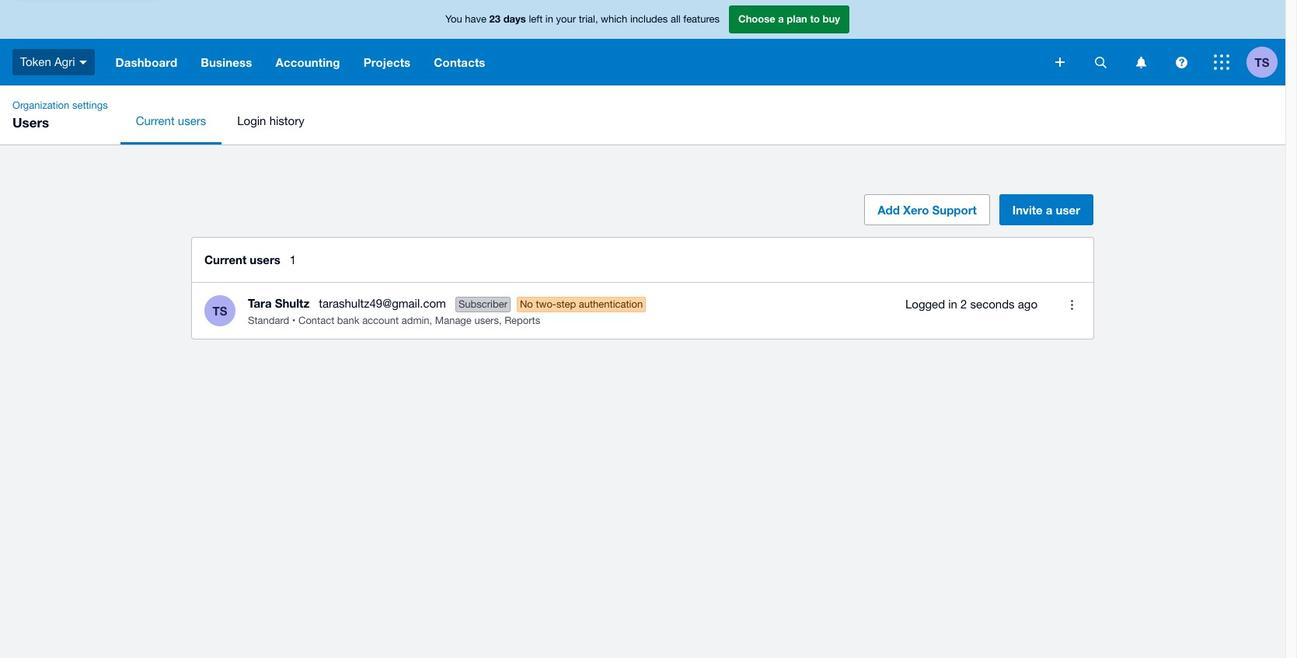 Task type: vqa. For each thing, say whether or not it's contained in the screenshot.
top Current users
yes



Task type: locate. For each thing, give the bounding box(es) containing it.
authentication
[[579, 298, 643, 310]]

current users
[[136, 114, 206, 128], [204, 253, 281, 267]]

invite a user
[[1013, 203, 1081, 217]]

current users inside "link"
[[136, 114, 206, 128]]

users
[[178, 114, 206, 128], [250, 253, 281, 267], [475, 314, 499, 326]]

0 vertical spatial current users
[[136, 114, 206, 128]]

in
[[546, 13, 554, 25], [949, 298, 958, 311]]

0 vertical spatial a
[[778, 13, 784, 25]]

add xero support
[[878, 203, 977, 217]]

no
[[520, 298, 533, 310]]

1 vertical spatial a
[[1046, 203, 1053, 217]]

contacts button
[[422, 39, 497, 86]]

1 horizontal spatial a
[[1046, 203, 1053, 217]]

standard • contact bank account admin , manage users , reports
[[248, 314, 540, 326]]

2 , from the left
[[499, 314, 502, 326]]

all
[[671, 13, 681, 25]]

token
[[20, 55, 51, 68]]

dashboard link
[[104, 39, 189, 86]]

have
[[465, 13, 487, 25]]

0 horizontal spatial ts
[[213, 304, 227, 318]]

left
[[529, 13, 543, 25]]

users left 'login'
[[178, 114, 206, 128]]

0 horizontal spatial svg image
[[1056, 58, 1065, 67]]

1 horizontal spatial ts
[[1255, 55, 1270, 69]]

token agri button
[[0, 39, 104, 86]]

users down 'subscriber'
[[475, 314, 499, 326]]

in left 2
[[949, 298, 958, 311]]

menu
[[120, 98, 1286, 145]]

accounting button
[[264, 39, 352, 86]]

you
[[446, 13, 462, 25]]

0 horizontal spatial a
[[778, 13, 784, 25]]

2 horizontal spatial users
[[475, 314, 499, 326]]

current
[[136, 114, 175, 128], [204, 253, 247, 267]]

, left manage
[[430, 314, 432, 326]]

a left user at the right of page
[[1046, 203, 1053, 217]]

xero
[[903, 203, 929, 217]]

ts
[[1255, 55, 1270, 69], [213, 304, 227, 318]]

1 , from the left
[[430, 314, 432, 326]]

1 vertical spatial ts
[[213, 304, 227, 318]]

trial,
[[579, 13, 598, 25]]

1 horizontal spatial ,
[[499, 314, 502, 326]]

to
[[810, 13, 820, 25]]

1 vertical spatial in
[[949, 298, 958, 311]]

in right 'left' on the top left of page
[[546, 13, 554, 25]]

1 horizontal spatial current
[[204, 253, 247, 267]]

1 vertical spatial users
[[250, 253, 281, 267]]

1
[[290, 253, 296, 267]]

buy
[[823, 13, 840, 25]]

contact
[[299, 314, 335, 326]]

1 horizontal spatial users
[[250, 253, 281, 267]]

current left the 1
[[204, 253, 247, 267]]

0 horizontal spatial svg image
[[79, 60, 87, 64]]

ts inside ts popup button
[[1255, 55, 1270, 69]]

a left plan
[[778, 13, 784, 25]]

logged in 2 seconds ago
[[906, 298, 1038, 311]]

projects button
[[352, 39, 422, 86]]

includes
[[630, 13, 668, 25]]

your
[[556, 13, 576, 25]]

accounting
[[276, 55, 340, 69]]

0 horizontal spatial ,
[[430, 314, 432, 326]]

standard
[[248, 314, 289, 326]]

2 vertical spatial users
[[475, 314, 499, 326]]

current users up tara
[[204, 253, 281, 267]]

users inside "link"
[[178, 114, 206, 128]]

users left the 1
[[250, 253, 281, 267]]

2
[[961, 298, 968, 311]]

0 vertical spatial users
[[178, 114, 206, 128]]

current down dashboard link
[[136, 114, 175, 128]]

projects
[[364, 55, 411, 69]]

subscriber
[[459, 298, 508, 310]]

,
[[430, 314, 432, 326], [499, 314, 502, 326]]

svg image
[[1136, 56, 1146, 68], [1176, 56, 1188, 68], [1056, 58, 1065, 67]]

a for invite
[[1046, 203, 1053, 217]]

2 horizontal spatial svg image
[[1176, 56, 1188, 68]]

two-
[[536, 298, 557, 310]]

1 vertical spatial current
[[204, 253, 247, 267]]

settings
[[72, 100, 108, 111]]

svg image
[[1214, 54, 1230, 70], [1095, 56, 1107, 68], [79, 60, 87, 64]]

shultz
[[275, 296, 310, 310]]

contacts
[[434, 55, 486, 69]]

0 horizontal spatial users
[[178, 114, 206, 128]]

a inside button
[[1046, 203, 1053, 217]]

token agri
[[20, 55, 75, 68]]

1 horizontal spatial svg image
[[1095, 56, 1107, 68]]

0 vertical spatial in
[[546, 13, 554, 25]]

0 horizontal spatial in
[[546, 13, 554, 25]]

organization settings link
[[6, 98, 114, 114]]

a for choose
[[778, 13, 784, 25]]

0 horizontal spatial current
[[136, 114, 175, 128]]

, left the "reports"
[[499, 314, 502, 326]]

banner
[[0, 0, 1286, 86]]

a
[[778, 13, 784, 25], [1046, 203, 1053, 217]]

current users down dashboard
[[136, 114, 206, 128]]

0 vertical spatial current
[[136, 114, 175, 128]]

•
[[292, 314, 296, 326]]

0 vertical spatial ts
[[1255, 55, 1270, 69]]

plan
[[787, 13, 808, 25]]



Task type: describe. For each thing, give the bounding box(es) containing it.
invite
[[1013, 203, 1043, 217]]

ago
[[1018, 298, 1038, 311]]

ts button
[[1247, 39, 1286, 86]]

user
[[1056, 203, 1081, 217]]

invite a user button
[[1000, 194, 1094, 225]]

admin
[[402, 314, 430, 326]]

login
[[237, 114, 266, 128]]

support
[[933, 203, 977, 217]]

users
[[12, 114, 49, 131]]

more options image
[[1057, 289, 1088, 320]]

history
[[269, 114, 304, 128]]

menu containing current users
[[120, 98, 1286, 145]]

current users link
[[120, 98, 222, 145]]

manage
[[435, 314, 472, 326]]

agri
[[54, 55, 75, 68]]

banner containing ts
[[0, 0, 1286, 86]]

1 horizontal spatial in
[[949, 298, 958, 311]]

1 horizontal spatial svg image
[[1136, 56, 1146, 68]]

you have 23 days left in your trial, which includes all features
[[446, 13, 720, 25]]

business
[[201, 55, 252, 69]]

tara shultz
[[248, 296, 310, 310]]

in inside you have 23 days left in your trial, which includes all features
[[546, 13, 554, 25]]

add
[[878, 203, 900, 217]]

choose
[[739, 13, 776, 25]]

login history
[[237, 114, 304, 128]]

svg image inside token agri 'popup button'
[[79, 60, 87, 64]]

login history link
[[222, 98, 320, 145]]

features
[[684, 13, 720, 25]]

23
[[490, 13, 501, 25]]

organization settings users
[[12, 100, 108, 131]]

reports
[[505, 314, 540, 326]]

organization
[[12, 100, 69, 111]]

days
[[504, 13, 526, 25]]

tara
[[248, 296, 272, 310]]

logged
[[906, 298, 945, 311]]

business button
[[189, 39, 264, 86]]

dashboard
[[116, 55, 177, 69]]

step
[[557, 298, 576, 310]]

which
[[601, 13, 628, 25]]

2 horizontal spatial svg image
[[1214, 54, 1230, 70]]

choose a plan to buy
[[739, 13, 840, 25]]

1 vertical spatial current users
[[204, 253, 281, 267]]

account
[[362, 314, 399, 326]]

tarashultz49@gmail.com
[[319, 297, 446, 310]]

add xero support button
[[865, 194, 990, 225]]

no two-step authentication
[[520, 298, 643, 310]]

current inside "link"
[[136, 114, 175, 128]]

seconds
[[971, 298, 1015, 311]]

bank
[[337, 314, 360, 326]]



